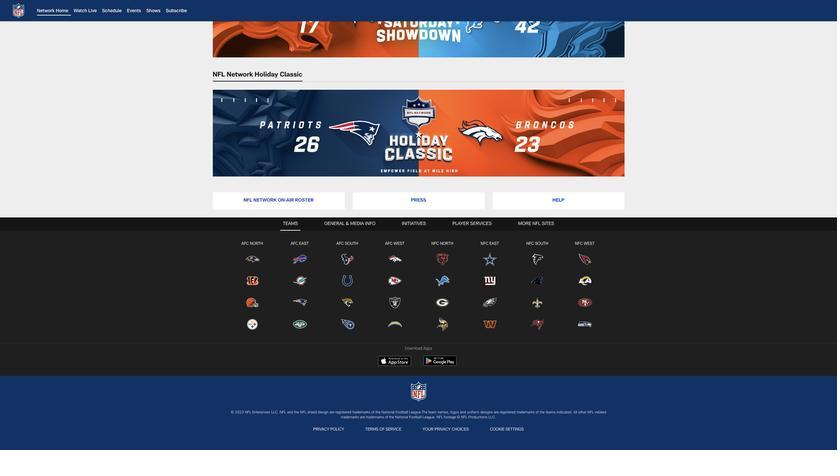 Task type: vqa. For each thing, say whether or not it's contained in the screenshot.
TNF
no



Task type: describe. For each thing, give the bounding box(es) containing it.
las vegas raiders image
[[388, 295, 402, 310]]

terms
[[365, 428, 379, 432]]

1 vertical spatial football
[[409, 416, 422, 420]]

nfl shield image
[[11, 3, 26, 18]]

design
[[318, 411, 329, 415]]

network inside page main content main content
[[227, 72, 253, 79]]

shield
[[308, 411, 317, 415]]

cookie
[[490, 428, 505, 432]]

carolina panthers image
[[530, 274, 545, 288]]

shows
[[146, 9, 161, 14]]

afc for afc south
[[337, 242, 344, 246]]

general
[[324, 222, 345, 226]]

more nfl sites
[[518, 222, 554, 226]]

afc for afc west
[[385, 242, 393, 246]]

of right terms
[[380, 428, 385, 432]]

washington commanders image
[[483, 317, 497, 332]]

press
[[411, 198, 426, 203]]

1 horizontal spatial llc.
[[489, 416, 496, 420]]

help
[[553, 198, 565, 203]]

general & media info
[[324, 222, 376, 226]]

league.
[[423, 416, 436, 420]]

banner containing network home
[[0, 0, 837, 21]]

footer containing nfl network on-air roster
[[0, 185, 837, 450]]

afc north
[[242, 242, 263, 246]]

team
[[429, 411, 437, 415]]

0 horizontal spatial llc.
[[271, 411, 279, 415]]

nfln_xgs_matchups_neden image
[[213, 90, 625, 177]]

atlanta falcons image
[[530, 252, 545, 267]]

network home
[[37, 9, 68, 14]]

west for nfc west
[[584, 242, 595, 246]]

north for nfc north
[[440, 242, 453, 246]]

media
[[350, 222, 364, 226]]

the up terms of service
[[376, 411, 381, 415]]

0 horizontal spatial national
[[382, 411, 395, 415]]

afc for afc east
[[291, 242, 298, 246]]

© 2023 nfl enterprises llc. nfl and the nfl shield design are registered trademarks of the national football league.the team names, logos and uniform designs are registered trademarks of the teams indicated. all other nfl-related trademarks are trademarks of the national football league. nfl footage © nfl productions llc.
[[231, 411, 606, 420]]

other
[[579, 411, 587, 415]]

logos
[[451, 411, 459, 415]]

afc south
[[337, 242, 358, 246]]

east for afc east
[[299, 242, 309, 246]]

download
[[405, 347, 422, 351]]

new york giants image
[[483, 274, 497, 288]]

network home link
[[37, 9, 68, 14]]

live
[[88, 9, 97, 14]]

east for nfc east
[[490, 242, 499, 246]]

info
[[365, 222, 376, 226]]

nfl network on-air roster
[[244, 198, 314, 203]]

press link
[[353, 192, 485, 209]]

choices
[[452, 428, 469, 432]]

the left "shield"
[[294, 411, 299, 415]]

indicated.
[[557, 411, 573, 415]]

roster
[[295, 198, 314, 203]]

related
[[596, 411, 606, 415]]

tab list containing teams
[[0, 217, 837, 343]]

uniform
[[467, 411, 480, 415]]

privacy inside 'link'
[[435, 428, 451, 432]]

0 vertical spatial ©
[[231, 411, 234, 415]]

policy
[[330, 428, 344, 432]]

nfc for nfc east
[[481, 242, 489, 246]]

philadelphia eagles image
[[483, 295, 497, 310]]

denver broncos image
[[388, 252, 402, 267]]

1 horizontal spatial ©
[[457, 416, 460, 420]]

minnesota vikings image
[[435, 317, 450, 332]]

apps
[[423, 347, 432, 351]]

on-
[[278, 198, 286, 203]]

tampa bay buccaneers image
[[530, 317, 545, 332]]

teams
[[283, 222, 298, 226]]

terms of service
[[365, 428, 402, 432]]

nfln_xgs_matchups_finaldendet image
[[213, 0, 625, 57]]

indianapolis colts image
[[340, 274, 355, 288]]

all
[[574, 411, 578, 415]]

tennessee titans image
[[340, 317, 355, 332]]

footage
[[444, 416, 456, 420]]

afc west
[[385, 242, 405, 246]]

san francisco 49ers image
[[578, 295, 592, 310]]

teams button
[[280, 217, 301, 231]]

league.the
[[409, 411, 428, 415]]

baltimore ravens image
[[245, 252, 260, 267]]

nfc for nfc south
[[527, 242, 534, 246]]

enterprises
[[252, 411, 270, 415]]

download apps
[[405, 347, 432, 351]]

nfc for nfc north
[[431, 242, 439, 246]]

houston texans image
[[340, 252, 355, 267]]

terms of service link
[[363, 426, 404, 434]]

0 vertical spatial football
[[396, 411, 408, 415]]

south for afc south
[[345, 242, 358, 246]]



Task type: locate. For each thing, give the bounding box(es) containing it.
watch live
[[74, 9, 97, 14]]

registered up policy
[[336, 411, 351, 415]]

your privacy choices link
[[420, 426, 472, 434]]

0 horizontal spatial east
[[299, 242, 309, 246]]

page main content main content
[[0, 0, 837, 177]]

south for nfc south
[[535, 242, 548, 246]]

1 horizontal spatial south
[[535, 242, 548, 246]]

0 horizontal spatial and
[[287, 411, 293, 415]]

nfc south
[[527, 242, 548, 246]]

0 horizontal spatial registered
[[336, 411, 351, 415]]

1 horizontal spatial north
[[440, 242, 453, 246]]

1 horizontal spatial network
[[227, 72, 253, 79]]

initiatives button
[[399, 217, 429, 231]]

0 vertical spatial llc.
[[271, 411, 279, 415]]

0 horizontal spatial football
[[396, 411, 408, 415]]

the up service
[[389, 416, 394, 420]]

afc up buffalo bills icon
[[291, 242, 298, 246]]

national up service
[[395, 416, 408, 420]]

2 west from the left
[[584, 242, 595, 246]]

schedule
[[102, 9, 122, 14]]

seattle seahawks image
[[578, 317, 592, 332]]

3 afc from the left
[[337, 242, 344, 246]]

1 nfc from the left
[[431, 242, 439, 246]]

west
[[394, 242, 405, 246], [584, 242, 595, 246]]

buffalo bills image
[[293, 252, 307, 267]]

privacy policy link
[[311, 426, 347, 434]]

are right designs
[[494, 411, 499, 415]]

nfl network on-air roster link
[[213, 192, 345, 209]]

player
[[453, 222, 469, 226]]

navigation containing afc north
[[0, 231, 837, 339]]

productions
[[469, 416, 488, 420]]

nfc up chicago bears icon
[[431, 242, 439, 246]]

help link
[[493, 192, 625, 209]]

pittsburgh steelers image
[[245, 317, 260, 332]]

1 horizontal spatial are
[[360, 416, 365, 420]]

dallas cowboys image
[[483, 252, 497, 267]]

nfc west
[[575, 242, 595, 246]]

1 vertical spatial llc.
[[489, 416, 496, 420]]

© down logos
[[457, 416, 460, 420]]

nfl inside button
[[533, 222, 541, 226]]

llc. down designs
[[489, 416, 496, 420]]

footer
[[0, 185, 837, 450]]

0 horizontal spatial south
[[345, 242, 358, 246]]

privacy
[[313, 428, 329, 432], [435, 428, 451, 432]]

1 horizontal spatial national
[[395, 416, 408, 420]]

and left "shield"
[[287, 411, 293, 415]]

2 registered from the left
[[500, 411, 516, 415]]

are
[[330, 411, 335, 415], [494, 411, 499, 415], [360, 416, 365, 420]]

of
[[371, 411, 375, 415], [536, 411, 539, 415], [385, 416, 388, 420], [380, 428, 385, 432]]

football
[[396, 411, 408, 415], [409, 416, 422, 420]]

east up buffalo bills icon
[[299, 242, 309, 246]]

names,
[[438, 411, 450, 415]]

cleveland browns image
[[245, 295, 260, 310]]

1 horizontal spatial registered
[[500, 411, 516, 415]]

service
[[386, 428, 402, 432]]

south
[[345, 242, 358, 246], [535, 242, 548, 246]]

banner
[[0, 0, 837, 21]]

holiday
[[255, 72, 278, 79]]

watch
[[74, 9, 87, 14]]

network left holiday
[[227, 72, 253, 79]]

2023
[[235, 411, 244, 415]]

1 afc from the left
[[242, 242, 249, 246]]

privacy policy
[[313, 428, 344, 432]]

watch live link
[[74, 9, 97, 14]]

1 west from the left
[[394, 242, 405, 246]]

green bay packers image
[[435, 295, 450, 310]]

are right design
[[330, 411, 335, 415]]

jacksonville jaguars image
[[340, 295, 355, 310]]

west up arizona cardinals icon
[[584, 242, 595, 246]]

2 east from the left
[[490, 242, 499, 246]]

of left teams
[[536, 411, 539, 415]]

network left home
[[37, 9, 55, 14]]

and
[[287, 411, 293, 415], [460, 411, 466, 415]]

are up terms of service link
[[360, 416, 365, 420]]

west up denver broncos 'image'
[[394, 242, 405, 246]]

1 and from the left
[[287, 411, 293, 415]]

more nfl sites button
[[516, 217, 557, 231]]

navigation
[[0, 231, 837, 339]]

registered up cookie settings
[[500, 411, 516, 415]]

1 horizontal spatial football
[[409, 416, 422, 420]]

2 and from the left
[[460, 411, 466, 415]]

north up chicago bears icon
[[440, 242, 453, 246]]

nfc for nfc west
[[575, 242, 583, 246]]

detroit lions image
[[435, 274, 450, 288]]

home
[[56, 9, 68, 14]]

south up houston texans image
[[345, 242, 358, 246]]

1 north from the left
[[250, 242, 263, 246]]

2 nfc from the left
[[481, 242, 489, 246]]

sites
[[542, 222, 554, 226]]

new york jets image
[[293, 317, 307, 332]]

0 horizontal spatial are
[[330, 411, 335, 415]]

network
[[253, 198, 277, 203]]

football down the league.the
[[409, 416, 422, 420]]

north for afc north
[[250, 242, 263, 246]]

llc. right enterprises
[[271, 411, 279, 415]]

cookie settings
[[490, 428, 524, 432]]

the
[[294, 411, 299, 415], [376, 411, 381, 415], [540, 411, 545, 415], [389, 416, 394, 420]]

nfc up the "atlanta falcons" icon
[[527, 242, 534, 246]]

events link
[[127, 9, 141, 14]]

1 vertical spatial network
[[227, 72, 253, 79]]

of up terms of service
[[385, 416, 388, 420]]

2 afc from the left
[[291, 242, 298, 246]]

schedule link
[[102, 9, 122, 14]]

of up terms
[[371, 411, 375, 415]]

0 horizontal spatial ©
[[231, 411, 234, 415]]

2 south from the left
[[535, 242, 548, 246]]

settings
[[506, 428, 524, 432]]

trademarks
[[352, 411, 370, 415], [517, 411, 535, 415], [341, 416, 359, 420], [366, 416, 384, 420]]

east
[[299, 242, 309, 246], [490, 242, 499, 246]]

1 south from the left
[[345, 242, 358, 246]]

2 privacy from the left
[[435, 428, 451, 432]]

subscribe link
[[166, 9, 187, 14]]

llc.
[[271, 411, 279, 415], [489, 416, 496, 420]]

the left teams
[[540, 411, 545, 415]]

nfc up arizona cardinals icon
[[575, 242, 583, 246]]

national
[[382, 411, 395, 415], [395, 416, 408, 420]]

player services button
[[450, 217, 495, 231]]

0 horizontal spatial network
[[37, 9, 55, 14]]

1 horizontal spatial west
[[584, 242, 595, 246]]

east up dallas cowboys icon
[[490, 242, 499, 246]]

arizona cardinals image
[[578, 252, 592, 267]]

1 horizontal spatial privacy
[[435, 428, 451, 432]]

afc up houston texans image
[[337, 242, 344, 246]]

0 horizontal spatial west
[[394, 242, 405, 246]]

1 privacy from the left
[[313, 428, 329, 432]]

1 horizontal spatial and
[[460, 411, 466, 415]]

north up baltimore ravens image
[[250, 242, 263, 246]]

afc up baltimore ravens image
[[242, 242, 249, 246]]

1 horizontal spatial east
[[490, 242, 499, 246]]

2 horizontal spatial are
[[494, 411, 499, 415]]

miami dolphins image
[[293, 274, 307, 288]]

and right logos
[[460, 411, 466, 415]]

events
[[127, 9, 141, 14]]

network inside banner
[[37, 9, 55, 14]]

network
[[37, 9, 55, 14], [227, 72, 253, 79]]

player services
[[453, 222, 492, 226]]

privacy down footage
[[435, 428, 451, 432]]

nfc north
[[431, 242, 453, 246]]

your privacy choices
[[423, 428, 469, 432]]

nfl inside page main content main content
[[213, 72, 225, 79]]

nfl network holiday classic
[[213, 72, 303, 79]]

3 nfc from the left
[[527, 242, 534, 246]]

4 nfc from the left
[[575, 242, 583, 246]]

initiatives
[[402, 222, 426, 226]]

0 horizontal spatial north
[[250, 242, 263, 246]]

los angeles rams image
[[578, 274, 592, 288]]

cincinnati bengals image
[[245, 274, 260, 288]]

nfl
[[213, 72, 225, 79], [244, 198, 252, 203], [533, 222, 541, 226], [245, 411, 251, 415], [280, 411, 286, 415], [300, 411, 307, 415], [437, 416, 443, 420], [461, 416, 468, 420]]

teams
[[546, 411, 556, 415]]

classic
[[280, 72, 303, 79]]

1 vertical spatial ©
[[457, 416, 460, 420]]

get it on google play image
[[421, 354, 459, 368]]

north
[[250, 242, 263, 246], [440, 242, 453, 246]]

afc for afc north
[[242, 242, 249, 246]]

services
[[470, 222, 492, 226]]

© left 2023 at the left bottom of page
[[231, 411, 234, 415]]

shows link
[[146, 9, 161, 14]]

2 north from the left
[[440, 242, 453, 246]]

afc east
[[291, 242, 309, 246]]

1 registered from the left
[[336, 411, 351, 415]]

chicago bears image
[[435, 252, 450, 267]]

west for afc west
[[394, 242, 405, 246]]

0 vertical spatial network
[[37, 9, 55, 14]]

new orleans saints image
[[530, 295, 545, 310]]

afc up denver broncos 'image'
[[385, 242, 393, 246]]

air
[[286, 198, 294, 203]]

1 vertical spatial national
[[395, 416, 408, 420]]

privacy left policy
[[313, 428, 329, 432]]

designs
[[481, 411, 493, 415]]

&
[[346, 222, 349, 226]]

1 east from the left
[[299, 242, 309, 246]]

tab list
[[0, 217, 837, 343]]

national up terms of service
[[382, 411, 395, 415]]

0 horizontal spatial privacy
[[313, 428, 329, 432]]

4 afc from the left
[[385, 242, 393, 246]]

general & media info button
[[322, 217, 378, 231]]

new england patriots image
[[293, 295, 307, 310]]

download on the apple store image
[[378, 356, 411, 366]]

subscribe
[[166, 9, 187, 14]]

los angeles chargers image
[[388, 317, 402, 332]]

kansas city chiefs image
[[388, 274, 402, 288]]

nfc east
[[481, 242, 499, 246]]

more
[[518, 222, 531, 226]]

your
[[423, 428, 434, 432]]

nfc up dallas cowboys icon
[[481, 242, 489, 246]]

cookie settings button
[[487, 426, 527, 434]]

0 vertical spatial national
[[382, 411, 395, 415]]

football left the league.the
[[396, 411, 408, 415]]

south up the "atlanta falcons" icon
[[535, 242, 548, 246]]

nfl-
[[588, 411, 596, 415]]



